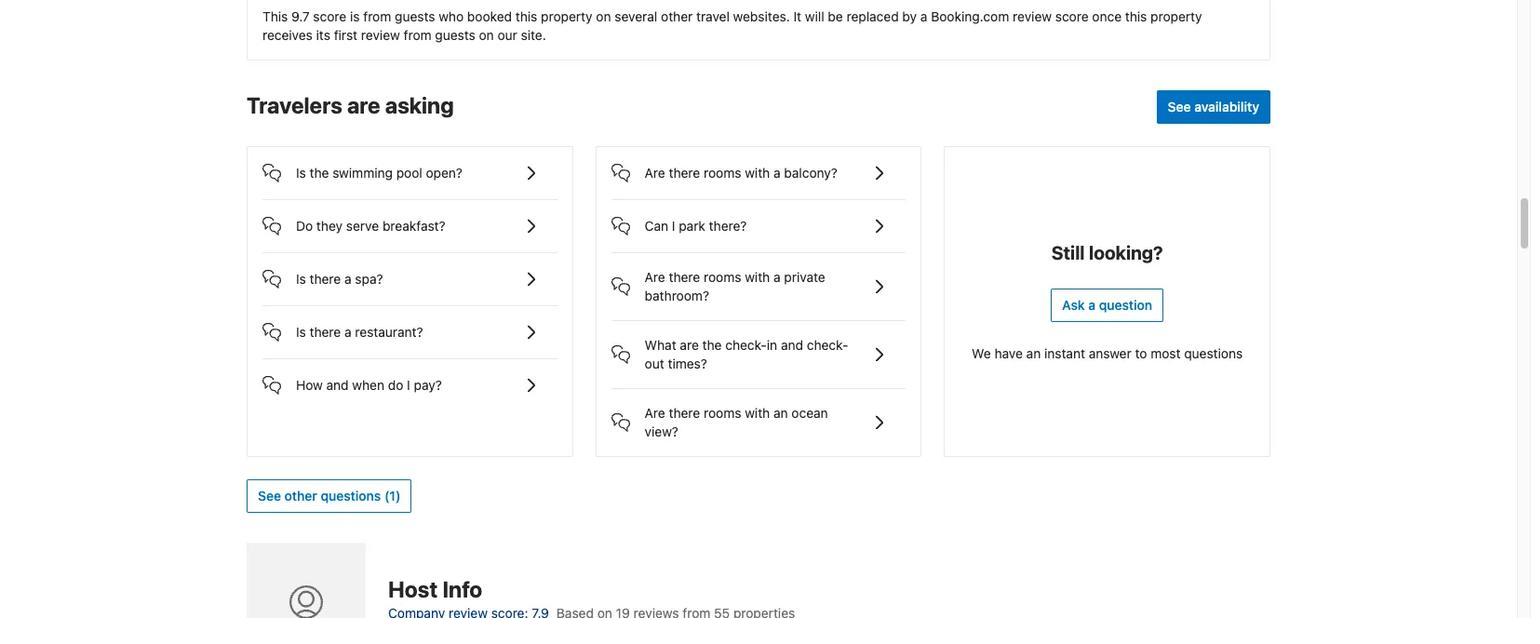 Task type: describe. For each thing, give the bounding box(es) containing it.
is there a spa? button
[[263, 254, 557, 291]]

are for are there rooms with a private bathroom?
[[645, 269, 666, 285]]

rooms for ocean
[[704, 405, 742, 421]]

a inside 'button'
[[345, 324, 352, 340]]

what are the check-in and check- out times?
[[645, 337, 849, 372]]

see for see other questions (1)
[[258, 488, 281, 504]]

balcony?
[[784, 165, 838, 181]]

are for are there rooms with a balcony?
[[645, 165, 666, 181]]

can i park there? button
[[611, 201, 906, 238]]

serve
[[346, 218, 379, 234]]

is
[[350, 9, 360, 25]]

view?
[[645, 424, 679, 440]]

bathroom?
[[645, 288, 710, 304]]

is for is there a spa?
[[296, 271, 306, 287]]

host
[[388, 576, 438, 602]]

first
[[334, 27, 358, 43]]

booked
[[467, 9, 512, 25]]

there for is there a restaurant?
[[310, 324, 341, 340]]

with for ocean
[[745, 405, 770, 421]]

ask a question
[[1063, 297, 1153, 313]]

1 vertical spatial guests
[[435, 27, 476, 43]]

(1)
[[385, 488, 401, 504]]

can
[[645, 218, 669, 234]]

2 check- from the left
[[807, 337, 849, 353]]

by
[[903, 9, 917, 25]]

there for are there rooms with an ocean view?
[[669, 405, 701, 421]]

are for are there rooms with an ocean view?
[[645, 405, 666, 421]]

is the swimming pool open? button
[[263, 147, 557, 185]]

9.7
[[292, 9, 310, 25]]

how and when do i pay?
[[296, 377, 442, 393]]

what are the check-in and check- out times? button
[[611, 322, 906, 374]]

how
[[296, 377, 323, 393]]

pool
[[396, 165, 423, 181]]

do
[[388, 377, 404, 393]]

out
[[645, 356, 665, 372]]

are there rooms with a balcony? button
[[611, 147, 906, 185]]

0 vertical spatial review
[[1013, 9, 1052, 25]]

booking.com
[[931, 9, 1010, 25]]

are there rooms with an ocean view?
[[645, 405, 828, 440]]

a inside 'are there rooms with a private bathroom?'
[[774, 269, 781, 285]]

breakfast?
[[383, 218, 446, 234]]

our
[[498, 27, 518, 43]]

question
[[1100, 297, 1153, 313]]

travelers are asking
[[247, 93, 454, 119]]

they
[[317, 218, 343, 234]]

do they serve breakfast? button
[[263, 201, 557, 238]]

have
[[995, 346, 1023, 362]]

host info
[[388, 576, 483, 602]]

1 check- from the left
[[726, 337, 767, 353]]

an inside are there rooms with an ocean view?
[[774, 405, 788, 421]]

other inside button
[[285, 488, 317, 504]]

rooms for private
[[704, 269, 742, 285]]

travelers
[[247, 93, 343, 119]]

still
[[1052, 242, 1085, 264]]

times?
[[668, 356, 708, 372]]

we have an instant answer to most questions
[[972, 346, 1243, 362]]

receives
[[263, 27, 313, 43]]

1 horizontal spatial from
[[404, 27, 432, 43]]

open?
[[426, 165, 463, 181]]

instant
[[1045, 346, 1086, 362]]

a left spa?
[[345, 271, 352, 287]]

spa?
[[355, 271, 383, 287]]

replaced
[[847, 9, 899, 25]]

looking?
[[1089, 242, 1164, 264]]

and inside how and when do i pay? button
[[326, 377, 349, 393]]

questions inside button
[[321, 488, 381, 504]]

answer
[[1089, 346, 1132, 362]]

still looking?
[[1052, 242, 1164, 264]]

a left balcony?
[[774, 165, 781, 181]]

asking
[[385, 93, 454, 119]]

see other questions (1)
[[258, 488, 401, 504]]

are there rooms with a balcony?
[[645, 165, 838, 181]]

travel
[[697, 9, 730, 25]]

park
[[679, 218, 706, 234]]

1 property from the left
[[541, 9, 593, 25]]

several
[[615, 9, 658, 25]]

there for are there rooms with a private bathroom?
[[669, 269, 701, 285]]



Task type: vqa. For each thing, say whether or not it's contained in the screenshot.
the top Are
yes



Task type: locate. For each thing, give the bounding box(es) containing it.
ask
[[1063, 297, 1086, 313]]

with left "ocean"
[[745, 405, 770, 421]]

and right "in"
[[781, 337, 804, 353]]

score left once
[[1056, 9, 1089, 25]]

1 vertical spatial an
[[774, 405, 788, 421]]

there for are there rooms with a balcony?
[[669, 165, 701, 181]]

3 are from the top
[[645, 405, 666, 421]]

is for is there a restaurant?
[[296, 324, 306, 340]]

0 vertical spatial are
[[645, 165, 666, 181]]

1 vertical spatial questions
[[321, 488, 381, 504]]

0 vertical spatial is
[[296, 165, 306, 181]]

0 vertical spatial on
[[596, 9, 611, 25]]

0 vertical spatial i
[[672, 218, 676, 234]]

are up the can
[[645, 165, 666, 181]]

see for see availability
[[1168, 99, 1192, 115]]

3 is from the top
[[296, 324, 306, 340]]

1 horizontal spatial property
[[1151, 9, 1203, 25]]

0 horizontal spatial an
[[774, 405, 788, 421]]

rooms inside 'are there rooms with a private bathroom?'
[[704, 269, 742, 285]]

there down is there a spa?
[[310, 324, 341, 340]]

there?
[[709, 218, 747, 234]]

2 score from the left
[[1056, 9, 1089, 25]]

from up asking
[[404, 27, 432, 43]]

1 vertical spatial see
[[258, 488, 281, 504]]

1 rooms from the top
[[704, 165, 742, 181]]

other
[[661, 9, 693, 25], [285, 488, 317, 504]]

property
[[541, 9, 593, 25], [1151, 9, 1203, 25]]

rooms
[[704, 165, 742, 181], [704, 269, 742, 285], [704, 405, 742, 421]]

once
[[1093, 9, 1122, 25]]

we
[[972, 346, 991, 362]]

see inside button
[[258, 488, 281, 504]]

2 vertical spatial rooms
[[704, 405, 742, 421]]

and inside what are the check-in and check- out times?
[[781, 337, 804, 353]]

are inside what are the check-in and check- out times?
[[680, 337, 699, 353]]

0 horizontal spatial and
[[326, 377, 349, 393]]

is for is the swimming pool open?
[[296, 165, 306, 181]]

1 vertical spatial and
[[326, 377, 349, 393]]

2 vertical spatial are
[[645, 405, 666, 421]]

2 property from the left
[[1151, 9, 1203, 25]]

property up site.
[[541, 9, 593, 25]]

1 horizontal spatial check-
[[807, 337, 849, 353]]

with inside 'are there rooms with a private bathroom?'
[[745, 269, 770, 285]]

0 vertical spatial guests
[[395, 9, 435, 25]]

are inside 'are there rooms with a private bathroom?'
[[645, 269, 666, 285]]

guests down who
[[435, 27, 476, 43]]

see inside button
[[1168, 99, 1192, 115]]

other left (1) on the bottom left of page
[[285, 488, 317, 504]]

review right booking.com
[[1013, 9, 1052, 25]]

do they serve breakfast?
[[296, 218, 446, 234]]

is the swimming pool open?
[[296, 165, 463, 181]]

1 vertical spatial the
[[703, 337, 722, 353]]

1 vertical spatial from
[[404, 27, 432, 43]]

are inside are there rooms with an ocean view?
[[645, 405, 666, 421]]

swimming
[[333, 165, 393, 181]]

i right the can
[[672, 218, 676, 234]]

0 horizontal spatial review
[[361, 27, 400, 43]]

with inside are there rooms with an ocean view?
[[745, 405, 770, 421]]

1 with from the top
[[745, 165, 770, 181]]

1 horizontal spatial other
[[661, 9, 693, 25]]

questions right most
[[1185, 346, 1243, 362]]

score
[[313, 9, 347, 25], [1056, 9, 1089, 25]]

other left travel
[[661, 9, 693, 25]]

are there rooms with an ocean view? button
[[611, 390, 906, 442]]

ask a question button
[[1051, 289, 1164, 323]]

2 this from the left
[[1126, 9, 1148, 25]]

1 horizontal spatial this
[[1126, 9, 1148, 25]]

when
[[352, 377, 385, 393]]

1 is from the top
[[296, 165, 306, 181]]

0 vertical spatial with
[[745, 165, 770, 181]]

1 horizontal spatial see
[[1168, 99, 1192, 115]]

can i park there?
[[645, 218, 747, 234]]

1 vertical spatial review
[[361, 27, 400, 43]]

is
[[296, 165, 306, 181], [296, 271, 306, 287], [296, 324, 306, 340]]

1 horizontal spatial the
[[703, 337, 722, 353]]

0 horizontal spatial are
[[347, 93, 381, 119]]

are
[[347, 93, 381, 119], [680, 337, 699, 353]]

private
[[784, 269, 826, 285]]

questions left (1) on the bottom left of page
[[321, 488, 381, 504]]

from right is
[[363, 9, 391, 25]]

2 rooms from the top
[[704, 269, 742, 285]]

2 are from the top
[[645, 269, 666, 285]]

2 is from the top
[[296, 271, 306, 287]]

other inside the this 9.7 score is from guests who booked this property on several other travel websites. it will be replaced by a booking.com review score once this property receives its first review from guests on our site.
[[661, 9, 693, 25]]

it
[[794, 9, 802, 25]]

see other questions (1) button
[[247, 480, 412, 513]]

0 horizontal spatial score
[[313, 9, 347, 25]]

property right once
[[1151, 9, 1203, 25]]

a left "private"
[[774, 269, 781, 285]]

1 are from the top
[[645, 165, 666, 181]]

the
[[310, 165, 329, 181], [703, 337, 722, 353]]

is down do
[[296, 271, 306, 287]]

a inside the this 9.7 score is from guests who booked this property on several other travel websites. it will be replaced by a booking.com review score once this property receives its first review from guests on our site.
[[921, 9, 928, 25]]

0 horizontal spatial property
[[541, 9, 593, 25]]

this right once
[[1126, 9, 1148, 25]]

are up times?
[[680, 337, 699, 353]]

guests left who
[[395, 9, 435, 25]]

a left restaurant?
[[345, 324, 352, 340]]

1 vertical spatial i
[[407, 377, 410, 393]]

are for asking
[[347, 93, 381, 119]]

0 vertical spatial other
[[661, 9, 693, 25]]

are left asking
[[347, 93, 381, 119]]

review right first
[[361, 27, 400, 43]]

1 horizontal spatial are
[[680, 337, 699, 353]]

who
[[439, 9, 464, 25]]

3 with from the top
[[745, 405, 770, 421]]

with for private
[[745, 269, 770, 285]]

see
[[1168, 99, 1192, 115], [258, 488, 281, 504]]

are there rooms with a private bathroom? button
[[611, 254, 906, 306]]

a right ask
[[1089, 297, 1096, 313]]

the left swimming
[[310, 165, 329, 181]]

an left "ocean"
[[774, 405, 788, 421]]

1 vertical spatial with
[[745, 269, 770, 285]]

there up view?
[[669, 405, 701, 421]]

and right how
[[326, 377, 349, 393]]

is up how
[[296, 324, 306, 340]]

pay?
[[414, 377, 442, 393]]

there inside are there rooms with an ocean view?
[[669, 405, 701, 421]]

0 horizontal spatial this
[[516, 9, 538, 25]]

this up site.
[[516, 9, 538, 25]]

rooms down times?
[[704, 405, 742, 421]]

are up bathroom?
[[645, 269, 666, 285]]

2 vertical spatial with
[[745, 405, 770, 421]]

0 vertical spatial from
[[363, 9, 391, 25]]

availability
[[1195, 99, 1260, 115]]

a
[[921, 9, 928, 25], [774, 165, 781, 181], [774, 269, 781, 285], [345, 271, 352, 287], [1089, 297, 1096, 313], [345, 324, 352, 340]]

info
[[443, 576, 483, 602]]

do
[[296, 218, 313, 234]]

there inside 'are there rooms with a private bathroom?'
[[669, 269, 701, 285]]

with up can i park there? button
[[745, 165, 770, 181]]

be
[[828, 9, 843, 25]]

questions
[[1185, 346, 1243, 362], [321, 488, 381, 504]]

is inside 'button'
[[296, 324, 306, 340]]

0 vertical spatial rooms
[[704, 165, 742, 181]]

0 horizontal spatial i
[[407, 377, 410, 393]]

site.
[[521, 27, 546, 43]]

1 vertical spatial are
[[680, 337, 699, 353]]

1 vertical spatial other
[[285, 488, 317, 504]]

is up do
[[296, 165, 306, 181]]

a right by
[[921, 9, 928, 25]]

is there a spa?
[[296, 271, 383, 287]]

and
[[781, 337, 804, 353], [326, 377, 349, 393]]

restaurant?
[[355, 324, 423, 340]]

with
[[745, 165, 770, 181], [745, 269, 770, 285], [745, 405, 770, 421]]

this 9.7 score is from guests who booked this property on several other travel websites. it will be replaced by a booking.com review score once this property receives its first review from guests on our site.
[[263, 9, 1203, 43]]

0 vertical spatial are
[[347, 93, 381, 119]]

there left spa?
[[310, 271, 341, 287]]

the inside what are the check-in and check- out times?
[[703, 337, 722, 353]]

there up bathroom?
[[669, 269, 701, 285]]

0 vertical spatial see
[[1168, 99, 1192, 115]]

this
[[263, 9, 288, 25]]

0 horizontal spatial see
[[258, 488, 281, 504]]

are up view?
[[645, 405, 666, 421]]

0 vertical spatial and
[[781, 337, 804, 353]]

review
[[1013, 9, 1052, 25], [361, 27, 400, 43]]

1 vertical spatial is
[[296, 271, 306, 287]]

1 horizontal spatial review
[[1013, 9, 1052, 25]]

its
[[316, 27, 331, 43]]

see availability button
[[1157, 91, 1271, 124]]

0 vertical spatial questions
[[1185, 346, 1243, 362]]

guests
[[395, 9, 435, 25], [435, 27, 476, 43]]

rooms inside are there rooms with an ocean view?
[[704, 405, 742, 421]]

from
[[363, 9, 391, 25], [404, 27, 432, 43]]

1 vertical spatial rooms
[[704, 269, 742, 285]]

0 vertical spatial an
[[1027, 346, 1041, 362]]

1 horizontal spatial score
[[1056, 9, 1089, 25]]

on left several at the left of the page
[[596, 9, 611, 25]]

the up times?
[[703, 337, 722, 353]]

websites.
[[733, 9, 790, 25]]

an right have
[[1027, 346, 1041, 362]]

1 horizontal spatial an
[[1027, 346, 1041, 362]]

0 horizontal spatial questions
[[321, 488, 381, 504]]

to
[[1136, 346, 1148, 362]]

check- down 'are there rooms with a private bathroom?'
[[726, 337, 767, 353]]

there up 'park' on the left of the page
[[669, 165, 701, 181]]

there for is there a spa?
[[310, 271, 341, 287]]

is there a restaurant? button
[[263, 307, 557, 344]]

see availability
[[1168, 99, 1260, 115]]

score up its
[[313, 9, 347, 25]]

2 vertical spatial is
[[296, 324, 306, 340]]

3 rooms from the top
[[704, 405, 742, 421]]

check- right "in"
[[807, 337, 849, 353]]

0 horizontal spatial check-
[[726, 337, 767, 353]]

1 horizontal spatial and
[[781, 337, 804, 353]]

1 horizontal spatial i
[[672, 218, 676, 234]]

0 vertical spatial the
[[310, 165, 329, 181]]

rooms up bathroom?
[[704, 269, 742, 285]]

1 horizontal spatial questions
[[1185, 346, 1243, 362]]

is there a restaurant?
[[296, 324, 423, 340]]

will
[[805, 9, 825, 25]]

0 horizontal spatial on
[[479, 27, 494, 43]]

rooms up there?
[[704, 165, 742, 181]]

0 horizontal spatial from
[[363, 9, 391, 25]]

there
[[669, 165, 701, 181], [669, 269, 701, 285], [310, 271, 341, 287], [310, 324, 341, 340], [669, 405, 701, 421]]

ocean
[[792, 405, 828, 421]]

1 vertical spatial on
[[479, 27, 494, 43]]

how and when do i pay? button
[[263, 360, 557, 397]]

rooms for balcony?
[[704, 165, 742, 181]]

with for balcony?
[[745, 165, 770, 181]]

in
[[767, 337, 778, 353]]

what
[[645, 337, 677, 353]]

1 this from the left
[[516, 9, 538, 25]]

there inside 'button'
[[310, 324, 341, 340]]

are there rooms with a private bathroom?
[[645, 269, 826, 304]]

most
[[1151, 346, 1181, 362]]

check-
[[726, 337, 767, 353], [807, 337, 849, 353]]

1 score from the left
[[313, 9, 347, 25]]

0 horizontal spatial other
[[285, 488, 317, 504]]

with left "private"
[[745, 269, 770, 285]]

i right do
[[407, 377, 410, 393]]

1 vertical spatial are
[[645, 269, 666, 285]]

0 horizontal spatial the
[[310, 165, 329, 181]]

are for the
[[680, 337, 699, 353]]

are
[[645, 165, 666, 181], [645, 269, 666, 285], [645, 405, 666, 421]]

1 horizontal spatial on
[[596, 9, 611, 25]]

on down booked at the top left of the page
[[479, 27, 494, 43]]

2 with from the top
[[745, 269, 770, 285]]



